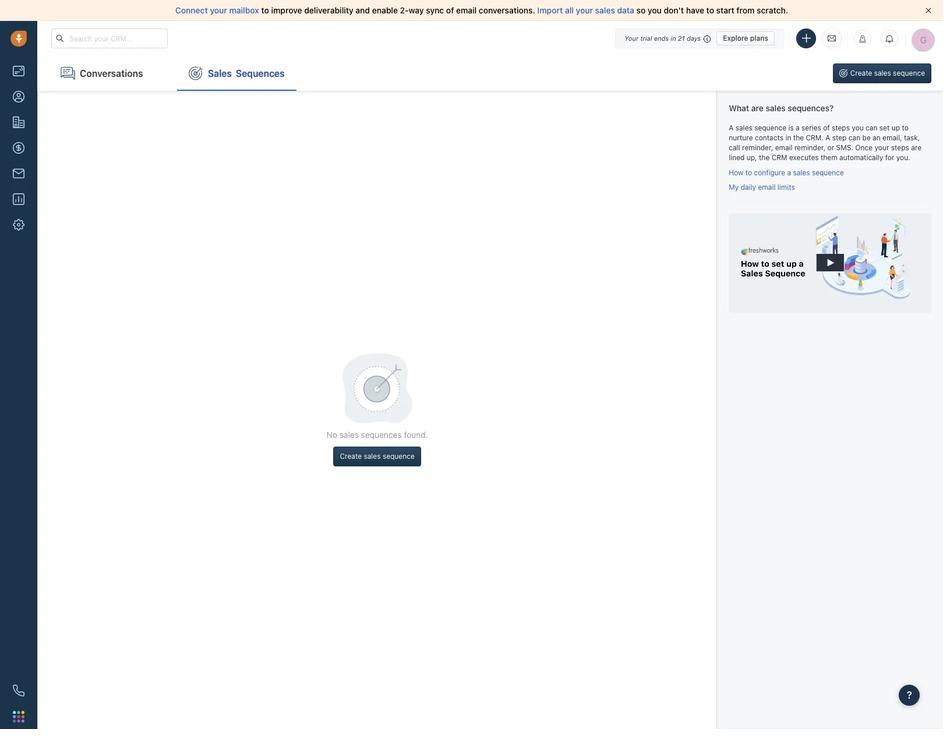 Task type: locate. For each thing, give the bounding box(es) containing it.
21
[[678, 34, 685, 42]]

0 horizontal spatial create sales sequence
[[340, 452, 415, 461]]

to inside a sales sequence is a series of steps you can set up to nurture contacts in the crm. a step can be an email, task, call reminder, email reminder, or sms. once your steps are lined up, the crm executes them automatically for you.
[[902, 123, 909, 132]]

1 horizontal spatial of
[[823, 123, 830, 132]]

reminder,
[[742, 143, 773, 152], [795, 143, 826, 152]]

1 horizontal spatial the
[[793, 133, 804, 142]]

0 horizontal spatial reminder,
[[742, 143, 773, 152]]

a right is
[[796, 123, 800, 132]]

reminder, down crm.
[[795, 143, 826, 152]]

sequence inside a sales sequence is a series of steps you can set up to nurture contacts in the crm. a step can be an email, task, call reminder, email reminder, or sms. once your steps are lined up, the crm executes them automatically for you.
[[755, 123, 787, 132]]

task,
[[904, 133, 920, 142]]

sequence
[[893, 69, 925, 77], [755, 123, 787, 132], [812, 168, 844, 177], [383, 452, 415, 461]]

trial
[[640, 34, 652, 42]]

are right what
[[751, 103, 764, 113]]

to
[[261, 5, 269, 15], [706, 5, 714, 15], [902, 123, 909, 132], [746, 168, 752, 177]]

1 vertical spatial the
[[759, 153, 770, 162]]

to right up
[[902, 123, 909, 132]]

sales up contacts
[[766, 103, 786, 113]]

contacts
[[755, 133, 784, 142]]

crm
[[772, 153, 787, 162]]

1 horizontal spatial can
[[866, 123, 878, 132]]

1 horizontal spatial are
[[911, 143, 922, 152]]

1 vertical spatial create
[[340, 452, 362, 461]]

a up limits
[[787, 168, 791, 177]]

up,
[[747, 153, 757, 162]]

1 horizontal spatial in
[[786, 133, 791, 142]]

send email image
[[828, 33, 836, 43]]

1 horizontal spatial create
[[850, 69, 872, 77]]

1 horizontal spatial steps
[[891, 143, 909, 152]]

your down the 'an'
[[875, 143, 889, 152]]

can left be at the right of the page
[[849, 133, 861, 142]]

0 horizontal spatial steps
[[832, 123, 850, 132]]

sales
[[595, 5, 615, 15], [874, 69, 891, 77], [766, 103, 786, 113], [736, 123, 753, 132], [793, 168, 810, 177], [339, 430, 359, 440], [364, 452, 381, 461]]

2 horizontal spatial your
[[875, 143, 889, 152]]

you inside a sales sequence is a series of steps you can set up to nurture contacts in the crm. a step can be an email, task, call reminder, email reminder, or sms. once your steps are lined up, the crm executes them automatically for you.
[[852, 123, 864, 132]]

0 horizontal spatial a
[[729, 123, 734, 132]]

sequences
[[236, 68, 285, 78]]

0 horizontal spatial are
[[751, 103, 764, 113]]

email inside a sales sequence is a series of steps you can set up to nurture contacts in the crm. a step can be an email, task, call reminder, email reminder, or sms. once your steps are lined up, the crm executes them automatically for you.
[[775, 143, 793, 152]]

0 vertical spatial you
[[648, 5, 662, 15]]

create down no sales sequences found.
[[340, 452, 362, 461]]

enable
[[372, 5, 398, 15]]

the
[[793, 133, 804, 142], [759, 153, 770, 162]]

sales sequences
[[208, 68, 285, 78]]

1 vertical spatial you
[[852, 123, 864, 132]]

1 horizontal spatial reminder,
[[795, 143, 826, 152]]

no
[[327, 430, 337, 440]]

your right the all on the top of page
[[576, 5, 593, 15]]

nurture
[[729, 133, 753, 142]]

0 vertical spatial a
[[796, 123, 800, 132]]

series
[[802, 123, 821, 132]]

reminder, up up,
[[742, 143, 773, 152]]

automatically
[[840, 153, 883, 162]]

your
[[625, 34, 639, 42]]

0 vertical spatial a
[[729, 123, 734, 132]]

1 horizontal spatial your
[[576, 5, 593, 15]]

1 horizontal spatial a
[[796, 123, 800, 132]]

sales
[[208, 68, 232, 78]]

2-
[[400, 5, 409, 15]]

steps
[[832, 123, 850, 132], [891, 143, 909, 152]]

a up nurture
[[729, 123, 734, 132]]

0 horizontal spatial in
[[671, 34, 676, 42]]

0 horizontal spatial a
[[787, 168, 791, 177]]

once
[[855, 143, 873, 152]]

create down what's new icon
[[850, 69, 872, 77]]

set
[[880, 123, 890, 132]]

in
[[671, 34, 676, 42], [786, 133, 791, 142]]

of
[[446, 5, 454, 15], [823, 123, 830, 132]]

close image
[[926, 8, 932, 13]]

you
[[648, 5, 662, 15], [852, 123, 864, 132]]

sales up nurture
[[736, 123, 753, 132]]

a
[[729, 123, 734, 132], [826, 133, 830, 142]]

1 horizontal spatial you
[[852, 123, 864, 132]]

1 vertical spatial can
[[849, 133, 861, 142]]

a
[[796, 123, 800, 132], [787, 168, 791, 177]]

sequence up up
[[893, 69, 925, 77]]

1 vertical spatial are
[[911, 143, 922, 152]]

2 vertical spatial email
[[758, 183, 776, 192]]

of inside a sales sequence is a series of steps you can set up to nurture contacts in the crm. a step can be an email, task, call reminder, email reminder, or sms. once your steps are lined up, the crm executes them automatically for you.
[[823, 123, 830, 132]]

1 vertical spatial create sales sequence button
[[334, 447, 421, 467]]

1 vertical spatial of
[[823, 123, 830, 132]]

up
[[892, 123, 900, 132]]

1 reminder, from the left
[[742, 143, 773, 152]]

days
[[687, 34, 701, 42]]

in left the 21
[[671, 34, 676, 42]]

you right so on the top
[[648, 5, 662, 15]]

create sales sequence down no sales sequences found.
[[340, 452, 415, 461]]

connect
[[175, 5, 208, 15]]

explore plans
[[723, 33, 768, 42]]

sms.
[[836, 143, 853, 152]]

daily
[[741, 183, 756, 192]]

create sales sequence button
[[833, 64, 932, 83], [334, 447, 421, 467]]

email
[[456, 5, 477, 15], [775, 143, 793, 152], [758, 183, 776, 192]]

0 vertical spatial are
[[751, 103, 764, 113]]

is
[[788, 123, 794, 132]]

phone image
[[13, 685, 24, 697]]

create sales sequence down what's new icon
[[850, 69, 925, 77]]

1 vertical spatial in
[[786, 133, 791, 142]]

email up crm
[[775, 143, 793, 152]]

are down the task, on the right of page
[[911, 143, 922, 152]]

can
[[866, 123, 878, 132], [849, 133, 861, 142]]

sales inside a sales sequence is a series of steps you can set up to nurture contacts in the crm. a step can be an email, task, call reminder, email reminder, or sms. once your steps are lined up, the crm executes them automatically for you.
[[736, 123, 753, 132]]

start
[[716, 5, 735, 15]]

in down is
[[786, 133, 791, 142]]

you.
[[896, 153, 910, 162]]

sequence down sequences
[[383, 452, 415, 461]]

1 vertical spatial a
[[787, 168, 791, 177]]

configure
[[754, 168, 785, 177]]

0 horizontal spatial you
[[648, 5, 662, 15]]

an
[[873, 133, 881, 142]]

0 vertical spatial the
[[793, 133, 804, 142]]

your trial ends in 21 days
[[625, 34, 701, 42]]

1 vertical spatial email
[[775, 143, 793, 152]]

steps up 'step'
[[832, 123, 850, 132]]

1 horizontal spatial create sales sequence
[[850, 69, 925, 77]]

steps up you.
[[891, 143, 909, 152]]

0 vertical spatial of
[[446, 5, 454, 15]]

are
[[751, 103, 764, 113], [911, 143, 922, 152]]

sequence down them
[[812, 168, 844, 177]]

create
[[850, 69, 872, 77], [340, 452, 362, 461]]

0 horizontal spatial create
[[340, 452, 362, 461]]

all
[[565, 5, 574, 15]]

your
[[210, 5, 227, 15], [576, 5, 593, 15], [875, 143, 889, 152]]

sequence up contacts
[[755, 123, 787, 132]]

1 horizontal spatial create sales sequence button
[[833, 64, 932, 83]]

import all your sales data link
[[537, 5, 637, 15]]

0 vertical spatial in
[[671, 34, 676, 42]]

connect your mailbox link
[[175, 5, 261, 15]]

the right up,
[[759, 153, 770, 162]]

so
[[637, 5, 646, 15]]

create sales sequence button down no sales sequences found.
[[334, 447, 421, 467]]

can up be at the right of the page
[[866, 123, 878, 132]]

1 vertical spatial a
[[826, 133, 830, 142]]

create sales sequence button down what's new icon
[[833, 64, 932, 83]]

sales up set
[[874, 69, 891, 77]]

mailbox
[[229, 5, 259, 15]]

the down is
[[793, 133, 804, 142]]

email down configure on the top right of the page
[[758, 183, 776, 192]]

of right series
[[823, 123, 830, 132]]

conversations link
[[49, 56, 165, 91]]

connect your mailbox to improve deliverability and enable 2-way sync of email conversations. import all your sales data so you don't have to start from scratch.
[[175, 5, 788, 15]]

0 horizontal spatial create sales sequence button
[[334, 447, 421, 467]]

email right sync
[[456, 5, 477, 15]]

you up be at the right of the page
[[852, 123, 864, 132]]

1 horizontal spatial a
[[826, 133, 830, 142]]

tab list
[[37, 56, 296, 91]]

of right sync
[[446, 5, 454, 15]]

create sales sequence
[[850, 69, 925, 77], [340, 452, 415, 461]]

0 vertical spatial steps
[[832, 123, 850, 132]]

a up or
[[826, 133, 830, 142]]

way
[[409, 5, 424, 15]]

your left mailbox
[[210, 5, 227, 15]]

no sales sequences found.
[[327, 430, 428, 440]]

how to configure a sales sequence link
[[729, 168, 844, 177]]

phone element
[[7, 679, 30, 703]]

0 vertical spatial email
[[456, 5, 477, 15]]



Task type: vqa. For each thing, say whether or not it's contained in the screenshot.
Just
no



Task type: describe. For each thing, give the bounding box(es) containing it.
0 vertical spatial create sales sequence button
[[833, 64, 932, 83]]

are inside a sales sequence is a series of steps you can set up to nurture contacts in the crm. a step can be an email, task, call reminder, email reminder, or sms. once your steps are lined up, the crm executes them automatically for you.
[[911, 143, 922, 152]]

executes
[[789, 153, 819, 162]]

crm.
[[806, 133, 824, 142]]

1 vertical spatial create sales sequence
[[340, 452, 415, 461]]

tab list containing conversations
[[37, 56, 296, 91]]

sync
[[426, 5, 444, 15]]

sales down no sales sequences found.
[[364, 452, 381, 461]]

limits
[[778, 183, 795, 192]]

sales inside create sales sequence link
[[874, 69, 891, 77]]

how to configure a sales sequence
[[729, 168, 844, 177]]

freshworks switcher image
[[13, 711, 24, 723]]

step
[[832, 133, 847, 142]]

1 vertical spatial steps
[[891, 143, 909, 152]]

what
[[729, 103, 749, 113]]

conversations.
[[479, 5, 535, 15]]

lined
[[729, 153, 745, 162]]

how
[[729, 168, 744, 177]]

and
[[356, 5, 370, 15]]

conversations
[[80, 68, 143, 78]]

or
[[828, 143, 834, 152]]

a inside a sales sequence is a series of steps you can set up to nurture contacts in the crm. a step can be an email, task, call reminder, email reminder, or sms. once your steps are lined up, the crm executes them automatically for you.
[[796, 123, 800, 132]]

data
[[617, 5, 634, 15]]

sales sequences link
[[177, 56, 296, 91]]

be
[[863, 133, 871, 142]]

0 horizontal spatial your
[[210, 5, 227, 15]]

email,
[[883, 133, 902, 142]]

sequences?
[[788, 103, 834, 113]]

sales right no
[[339, 430, 359, 440]]

my daily email limits
[[729, 183, 795, 192]]

explore plans link
[[717, 31, 775, 45]]

import
[[537, 5, 563, 15]]

what's new image
[[859, 35, 867, 43]]

0 vertical spatial create sales sequence
[[850, 69, 925, 77]]

what are sales sequences?
[[729, 103, 834, 113]]

them
[[821, 153, 838, 162]]

0 horizontal spatial can
[[849, 133, 861, 142]]

deliverability
[[304, 5, 354, 15]]

ends
[[654, 34, 669, 42]]

in inside a sales sequence is a series of steps you can set up to nurture contacts in the crm. a step can be an email, task, call reminder, email reminder, or sms. once your steps are lined up, the crm executes them automatically for you.
[[786, 133, 791, 142]]

create sales sequence link
[[833, 64, 943, 83]]

for
[[885, 153, 895, 162]]

don't
[[664, 5, 684, 15]]

to right mailbox
[[261, 5, 269, 15]]

0 horizontal spatial the
[[759, 153, 770, 162]]

0 horizontal spatial of
[[446, 5, 454, 15]]

to right the how
[[746, 168, 752, 177]]

your inside a sales sequence is a series of steps you can set up to nurture contacts in the crm. a step can be an email, task, call reminder, email reminder, or sms. once your steps are lined up, the crm executes them automatically for you.
[[875, 143, 889, 152]]

explore
[[723, 33, 748, 42]]

sales left data
[[595, 5, 615, 15]]

sequences
[[361, 430, 402, 440]]

have
[[686, 5, 704, 15]]

call
[[729, 143, 740, 152]]

Search your CRM... text field
[[51, 29, 168, 48]]

scratch.
[[757, 5, 788, 15]]

my
[[729, 183, 739, 192]]

sales down executes
[[793, 168, 810, 177]]

my daily email limits link
[[729, 183, 795, 192]]

0 vertical spatial create
[[850, 69, 872, 77]]

from
[[737, 5, 755, 15]]

0 vertical spatial can
[[866, 123, 878, 132]]

to left start at right
[[706, 5, 714, 15]]

found.
[[404, 430, 428, 440]]

plans
[[750, 33, 768, 42]]

a sales sequence is a series of steps you can set up to nurture contacts in the crm. a step can be an email, task, call reminder, email reminder, or sms. once your steps are lined up, the crm executes them automatically for you.
[[729, 123, 922, 162]]

2 reminder, from the left
[[795, 143, 826, 152]]

improve
[[271, 5, 302, 15]]



